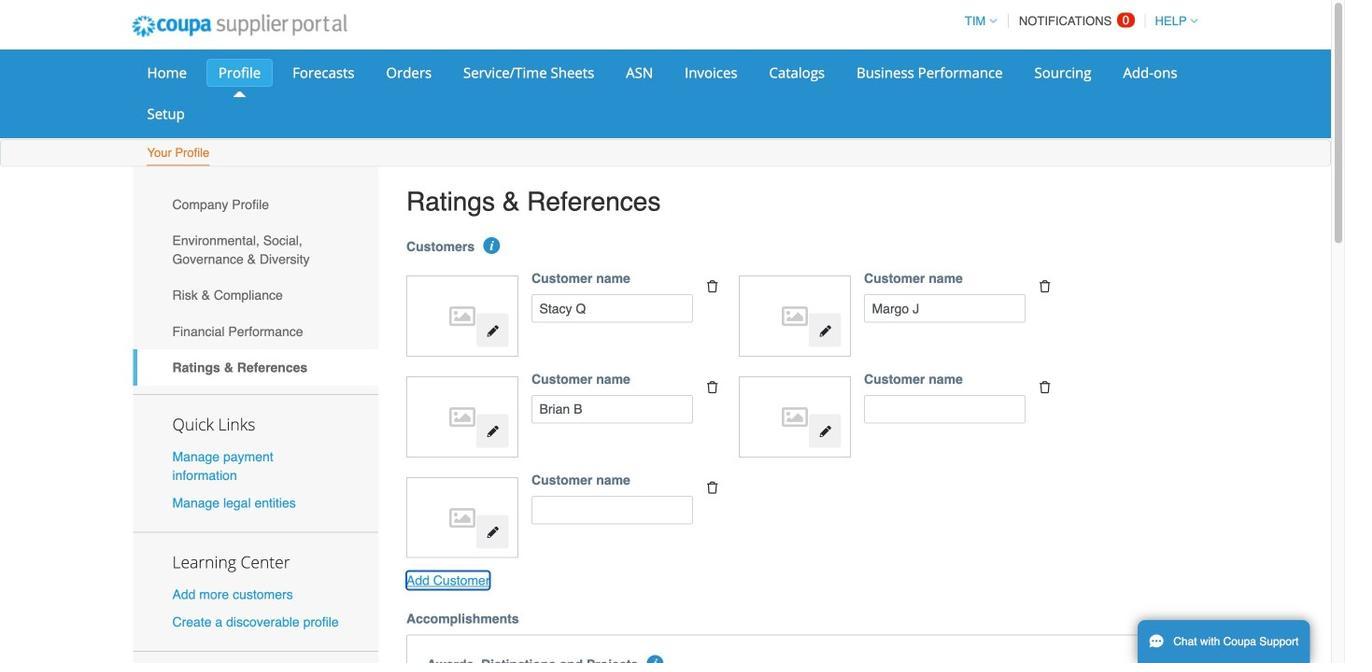 Task type: vqa. For each thing, say whether or not it's contained in the screenshot.
Change image
yes



Task type: locate. For each thing, give the bounding box(es) containing it.
navigation
[[957, 3, 1198, 39]]

additional information image
[[483, 237, 500, 254], [647, 656, 664, 663]]

None text field
[[864, 294, 1026, 323], [864, 395, 1026, 424], [532, 496, 693, 524], [864, 294, 1026, 323], [864, 395, 1026, 424], [532, 496, 693, 524]]

0 vertical spatial additional information image
[[483, 237, 500, 254]]

1 vertical spatial additional information image
[[647, 656, 664, 663]]

None text field
[[532, 294, 693, 323], [532, 395, 693, 424], [532, 294, 693, 323], [532, 395, 693, 424]]

change image image
[[486, 325, 499, 338], [819, 325, 832, 338], [486, 425, 499, 438], [819, 425, 832, 438], [486, 526, 499, 539]]

1 horizontal spatial additional information image
[[647, 656, 664, 663]]

0 horizontal spatial additional information image
[[483, 237, 500, 254]]

coupa supplier portal image
[[119, 3, 360, 50]]

logo image
[[416, 285, 509, 347], [749, 285, 842, 347], [416, 386, 509, 448], [749, 386, 842, 448], [416, 487, 509, 549]]



